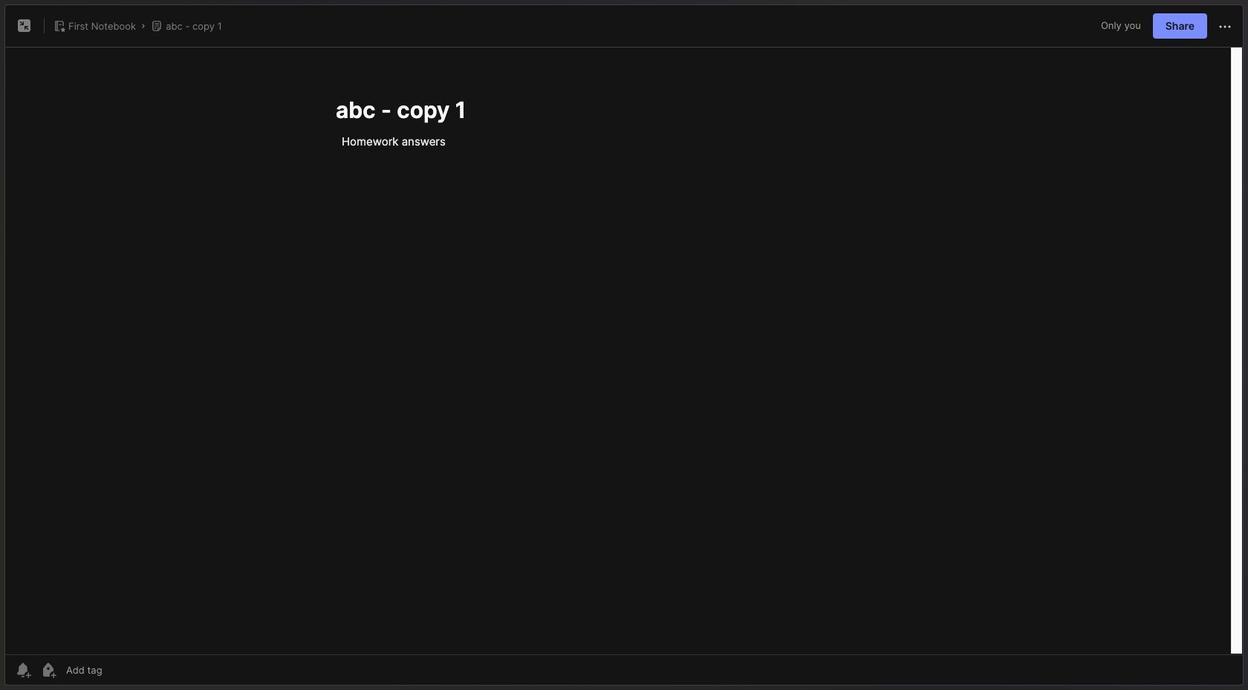 Task type: describe. For each thing, give the bounding box(es) containing it.
More actions field
[[1217, 16, 1235, 36]]

Note Editor text field
[[5, 47, 1244, 655]]

Add tag field
[[65, 664, 177, 677]]



Task type: vqa. For each thing, say whether or not it's contained in the screenshot.
Note Editor text box
yes



Task type: locate. For each thing, give the bounding box(es) containing it.
more actions image
[[1217, 18, 1235, 36]]

add tag image
[[39, 662, 57, 679]]

note window element
[[4, 4, 1244, 690]]

add a reminder image
[[14, 662, 32, 679]]

collapse note image
[[16, 17, 33, 35]]



